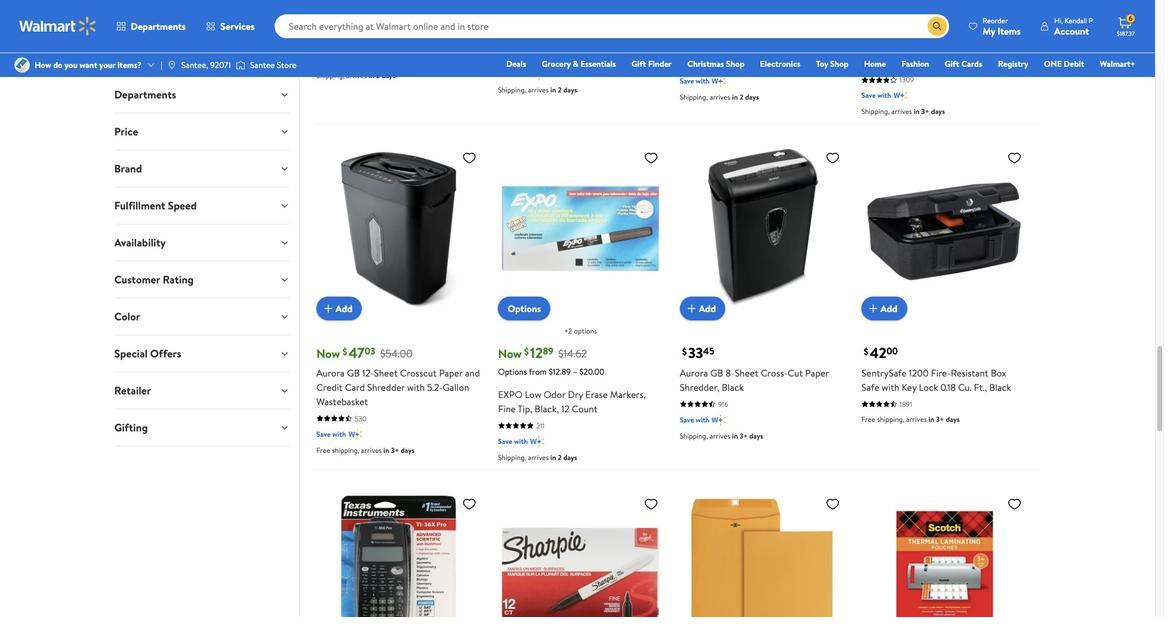 Task type: locate. For each thing, give the bounding box(es) containing it.
1 add to cart image from the left
[[321, 302, 336, 316]]

 image
[[236, 59, 245, 71], [167, 60, 177, 70]]

2 add from the left
[[699, 302, 716, 315]]

and up without
[[888, 42, 903, 55]]

price tab
[[105, 114, 299, 150]]

1 horizontal spatial gift
[[945, 58, 960, 70]]

walmart plus image
[[349, 54, 363, 66], [712, 76, 726, 87], [894, 90, 908, 102], [349, 429, 363, 441]]

mechanical
[[571, 6, 618, 19], [498, 35, 545, 48]]

touch
[[360, 6, 384, 19]]

1 vertical spatial shredder
[[367, 381, 405, 394]]

1 vertical spatial card
[[345, 381, 365, 394]]

shop for toy shop
[[831, 58, 849, 70]]

0 horizontal spatial add to cart image
[[321, 302, 336, 316]]

markers,
[[611, 388, 646, 401]]

add up 00
[[881, 302, 898, 315]]

add up 45
[[699, 302, 716, 315]]

and inside aurora gb as680s 6-sheet strip-cut paper and credit card shredder without wastebasket
[[888, 42, 903, 55]]

sharpie fine point permanent marker, black, dozen image
[[498, 492, 664, 618]]

2 shop from the left
[[831, 58, 849, 70]]

search icon image
[[933, 22, 943, 31]]

with for the middle walmart plus icon
[[696, 415, 710, 425]]

0 horizontal spatial free
[[317, 446, 331, 456]]

0 horizontal spatial shipping, arrives in 3+ days
[[680, 431, 764, 441]]

departments
[[131, 20, 186, 33], [114, 87, 176, 102]]

walmart plus image down 330
[[531, 68, 545, 80]]

special offers button
[[105, 336, 299, 372]]

add to cart image for 33
[[685, 302, 699, 316]]

walmart plus image
[[531, 68, 545, 80], [712, 415, 726, 426], [531, 436, 545, 448]]

1 horizontal spatial now
[[498, 346, 522, 362]]

card inside aurora gb as680s 6-sheet strip-cut paper and credit card shredder without wastebasket
[[934, 42, 954, 55]]

school
[[593, 35, 621, 48]]

$ inside now $ 47 03 $54.00 aurora gb 12-sheet crosscut paper and credit card shredder with 5.2-gallon wastebasket
[[343, 345, 347, 358]]

+2
[[565, 326, 573, 336]]

fulfillment speed button
[[105, 188, 299, 224]]

with for avery economy view 3 ring binders, 1" round rings, 4 white binders (19200)'s walmart plus image
[[696, 76, 710, 86]]

bic
[[498, 6, 514, 19]]

0 horizontal spatial and
[[465, 367, 480, 380]]

– for as680s
[[939, 6, 944, 18]]

gb for paper
[[893, 28, 906, 41]]

options for options
[[508, 302, 542, 315]]

resistant
[[951, 367, 989, 380]]

arrives down 1309
[[892, 107, 913, 117]]

fire-
[[932, 367, 951, 380]]

black down the 8-
[[722, 381, 744, 394]]

options up now $ 12 89 $14.62 options from $12.89 – $20.00
[[508, 302, 542, 315]]

customer rating tab
[[105, 262, 299, 298]]

$ inside $ 33 45
[[683, 345, 687, 358]]

retailer
[[114, 384, 151, 398]]

black down box
[[990, 381, 1012, 394]]

color tab
[[105, 299, 299, 335]]

from left $12.89
[[529, 366, 547, 378]]

0 horizontal spatial add button
[[317, 297, 362, 321]]

santee, 92071
[[182, 59, 231, 71]]

reorder
[[983, 15, 1009, 25]]

grocery & essentials link
[[537, 57, 622, 70]]

smooth
[[537, 6, 569, 19]]

1 horizontal spatial shipping, arrives in 3+ days
[[862, 107, 946, 117]]

services button
[[196, 12, 265, 41]]

paper up without
[[862, 42, 886, 55]]

gb inside the 'aurora gb 8-sheet cross-cut paper shredder, black'
[[711, 367, 724, 380]]

you
[[65, 59, 78, 71]]

1 shop from the left
[[727, 58, 745, 70]]

add to favorites list, aurora gb 8-sheet cross-cut paper shredder, black image
[[826, 151, 841, 166]]

0 horizontal spatial aurora
[[317, 367, 345, 380]]

shredder down 12-
[[367, 381, 405, 394]]

shipping, arrives in 3+ days for black
[[680, 431, 764, 441]]

$14.62
[[559, 346, 588, 361]]

2 horizontal spatial from
[[893, 6, 911, 18]]

add button
[[317, 297, 362, 321], [680, 297, 726, 321], [862, 297, 908, 321]]

1 vertical spatial cut
[[788, 367, 804, 380]]

box
[[992, 367, 1007, 380]]

shipping, arrives in 2 days down 330
[[498, 85, 578, 95]]

6 $187.37
[[1118, 13, 1136, 38]]

3 $ from the left
[[683, 345, 687, 358]]

from for economy
[[711, 6, 729, 18]]

shipping, down the 1891
[[878, 415, 905, 425]]

brand
[[114, 161, 142, 176]]

Search search field
[[275, 14, 950, 38]]

2 horizontal spatial add button
[[862, 297, 908, 321]]

0 horizontal spatial sheet
[[374, 367, 398, 380]]

bic xtra-smooth mechanical pencils with erasers, 40-count pack, bulk mechanical pencils for school supplies
[[498, 6, 657, 48]]

shipping, arrives in 2 days down 249
[[317, 71, 396, 81]]

walmart plus image down 916
[[712, 415, 726, 426]]

1 add button from the left
[[317, 297, 362, 321]]

– right $12.89
[[573, 366, 578, 378]]

1 horizontal spatial add button
[[680, 297, 726, 321]]

account
[[1055, 24, 1090, 37]]

8-
[[726, 367, 735, 380]]

0 horizontal spatial paper
[[439, 367, 463, 380]]

departments button
[[106, 12, 196, 41]]

0 horizontal spatial  image
[[167, 60, 177, 70]]

1 horizontal spatial credit
[[905, 42, 932, 55]]

1 horizontal spatial wastebasket
[[896, 56, 948, 70]]

0 horizontal spatial cut
[[788, 367, 804, 380]]

0 horizontal spatial now
[[317, 346, 340, 362]]

12 left $14.62
[[531, 343, 543, 363]]

2 horizontal spatial paper
[[862, 42, 886, 55]]

add to favorites list, sentrysafe 1200 fire-resistant box safe with key lock 0.18 cu. ft., black image
[[1008, 151, 1022, 166]]

shredder,
[[680, 381, 720, 394]]

$ left 47
[[343, 345, 347, 358]]

aurora gb as680s 6-sheet strip-cut paper and credit card shredder without wastebasket
[[862, 28, 1017, 70]]

expo low odor dry erase markers, fine tip, black, 12 count image
[[498, 146, 664, 311]]

gallon
[[443, 381, 470, 394]]

departments down items? at the top left
[[114, 87, 176, 102]]

+2 options
[[565, 326, 597, 336]]

count down 'dry' at the bottom
[[572, 403, 598, 416]]

33
[[689, 343, 704, 363]]

departments inside departments dropdown button
[[114, 87, 176, 102]]

0 horizontal spatial credit
[[317, 381, 343, 394]]

$
[[343, 345, 347, 358], [525, 345, 529, 358], [683, 345, 687, 358], [865, 345, 869, 358]]

reorder my items
[[983, 15, 1022, 37]]

fine
[[498, 403, 516, 416]]

with for aurora gb as680s 6-sheet strip-cut paper and credit card shredder without wastebasket walmart plus image
[[878, 90, 892, 101]]

0 vertical spatial and
[[888, 42, 903, 55]]

1 horizontal spatial cut
[[1002, 28, 1017, 41]]

1 vertical spatial shipping,
[[332, 446, 360, 456]]

paper
[[862, 42, 886, 55], [439, 367, 463, 380], [806, 367, 830, 380]]

0 vertical spatial card
[[934, 42, 954, 55]]

1 horizontal spatial add to cart image
[[685, 302, 699, 316]]

crosscut
[[400, 367, 437, 380]]

lock
[[920, 381, 939, 394]]

now inside now $ 12 89 $14.62 options from $12.89 – $20.00
[[498, 346, 522, 362]]

2 gift from the left
[[945, 58, 960, 70]]

2 add to cart image from the left
[[685, 302, 699, 316]]

count
[[568, 21, 594, 34], [572, 403, 598, 416]]

count up for
[[568, 21, 594, 34]]

2 black from the left
[[990, 381, 1012, 394]]

options up "expo"
[[498, 366, 527, 378]]

card inside now $ 47 03 $54.00 aurora gb 12-sheet crosscut paper and credit card shredder with 5.2-gallon wastebasket
[[345, 381, 365, 394]]

add button up 45
[[680, 297, 726, 321]]

1 horizontal spatial black
[[990, 381, 1012, 394]]

2 horizontal spatial aurora
[[862, 28, 890, 41]]

0 horizontal spatial shop
[[727, 58, 745, 70]]

arrives down the 1891
[[907, 415, 928, 425]]

add to favorites list, sharpie fine point permanent marker, black, dozen image
[[644, 497, 659, 512]]

0 horizontal spatial –
[[573, 366, 578, 378]]

2 down the brother p-touch pt-45m personal handheld label maker 249 on the left of page
[[376, 71, 380, 81]]

paper inside now $ 47 03 $54.00 aurora gb 12-sheet crosscut paper and credit card shredder with 5.2-gallon wastebasket
[[439, 367, 463, 380]]

1 vertical spatial departments
[[114, 87, 176, 102]]

how do you want your items?
[[35, 59, 142, 71]]

$ left 42
[[865, 345, 869, 358]]

from left $13.30 at the right of the page
[[711, 6, 729, 18]]

free shipping, arrives in 3+ days down 530
[[317, 446, 415, 456]]

 image for santee store
[[236, 59, 245, 71]]

1 horizontal spatial shredder
[[956, 42, 994, 55]]

0 horizontal spatial wastebasket
[[317, 395, 368, 409]]

aurora for shredder,
[[680, 367, 709, 380]]

1309
[[900, 75, 915, 85]]

shipping, arrives in 3+ days down 1309
[[862, 107, 946, 117]]

2 horizontal spatial add
[[881, 302, 898, 315]]

aurora gb 8-sheet cross-cut paper shredder, black image
[[680, 146, 845, 311]]

1 horizontal spatial  image
[[236, 59, 245, 71]]

1 horizontal spatial shipping,
[[878, 415, 905, 425]]

walmart plus image down 165
[[712, 76, 726, 87]]

shipping, arrives in 3+ days down 916
[[680, 431, 764, 441]]

add to cart image
[[321, 302, 336, 316], [685, 302, 699, 316]]

home
[[865, 58, 887, 70]]

1 horizontal spatial shop
[[831, 58, 849, 70]]

aurora inside aurora gb as680s 6-sheet strip-cut paper and credit card shredder without wastebasket
[[862, 28, 890, 41]]

your
[[99, 59, 116, 71]]

1 now from the left
[[317, 346, 340, 362]]

0 horizontal spatial add
[[336, 302, 353, 315]]

my
[[983, 24, 996, 37]]

0 horizontal spatial shredder
[[367, 381, 405, 394]]

now for 47
[[317, 346, 340, 362]]

with inside now $ 47 03 $54.00 aurora gb 12-sheet crosscut paper and credit card shredder with 5.2-gallon wastebasket
[[407, 381, 425, 394]]

1891
[[900, 400, 913, 410]]

– for view
[[755, 6, 760, 18]]

gifting tab
[[105, 410, 299, 446]]

0 horizontal spatial card
[[345, 381, 365, 394]]

 image right 92071 at the top
[[236, 59, 245, 71]]

with
[[498, 21, 516, 34], [333, 55, 346, 65], [514, 69, 528, 79], [696, 76, 710, 86], [878, 90, 892, 101], [407, 381, 425, 394], [882, 381, 900, 394], [696, 415, 710, 425], [333, 429, 346, 440], [514, 437, 528, 447]]

1 vertical spatial shipping, arrives in 3+ days
[[680, 431, 764, 441]]

0 horizontal spatial shipping,
[[332, 446, 360, 456]]

shop down 4
[[727, 58, 745, 70]]

now left 47
[[317, 346, 340, 362]]

bulk
[[620, 21, 638, 34]]

arrives down 249
[[347, 71, 367, 81]]

shipping, arrives in 2 days down 165
[[680, 92, 760, 102]]

4 $ from the left
[[865, 345, 869, 358]]

walmart plus image down 530
[[349, 429, 363, 441]]

shredder inside now $ 47 03 $54.00 aurora gb 12-sheet crosscut paper and credit card shredder with 5.2-gallon wastebasket
[[367, 381, 405, 394]]

shipping, down 530
[[332, 446, 360, 456]]

toy shop
[[817, 58, 849, 70]]

pencils up bulk
[[620, 6, 649, 19]]

arrives down 165
[[710, 92, 731, 102]]

special
[[114, 347, 148, 361]]

2 $ from the left
[[525, 345, 529, 358]]

how
[[35, 59, 51, 71]]

1 $ from the left
[[343, 345, 347, 358]]

wastebasket inside now $ 47 03 $54.00 aurora gb 12-sheet crosscut paper and credit card shredder with 5.2-gallon wastebasket
[[317, 395, 368, 409]]

0 vertical spatial 12
[[531, 343, 543, 363]]

add to cart image for $54.00
[[321, 302, 336, 316]]

1 vertical spatial wastebasket
[[317, 395, 368, 409]]

card down 6-
[[934, 42, 954, 55]]

0 vertical spatial cut
[[1002, 28, 1017, 41]]

1 horizontal spatial and
[[888, 42, 903, 55]]

1 horizontal spatial card
[[934, 42, 954, 55]]

toy
[[817, 58, 829, 70]]

options left "$25.00"
[[862, 6, 891, 18]]

2 add button from the left
[[680, 297, 726, 321]]

0 vertical spatial free
[[862, 415, 876, 425]]

shredder inside aurora gb as680s 6-sheet strip-cut paper and credit card shredder without wastebasket
[[956, 42, 994, 55]]

odor
[[544, 388, 566, 401]]

finder
[[649, 58, 672, 70]]

texas instruments ti-36x pro scientific calculator image
[[317, 492, 482, 618]]

1 vertical spatial count
[[572, 403, 598, 416]]

sheet down "$54.00"
[[374, 367, 398, 380]]

expo low odor dry erase markers, fine tip, black, 12 count
[[498, 388, 646, 416]]

$37.20
[[946, 6, 969, 18]]

2 down christmas shop link
[[740, 92, 744, 102]]

0 horizontal spatial mechanical
[[498, 35, 545, 48]]

1 horizontal spatial –
[[755, 6, 760, 18]]

paper right cross-
[[806, 367, 830, 380]]

pencils down 40-
[[547, 35, 576, 48]]

1 vertical spatial 12
[[562, 403, 570, 416]]

gift left cards
[[945, 58, 960, 70]]

walmart plus image down 211
[[531, 436, 545, 448]]

1 horizontal spatial from
[[711, 6, 729, 18]]

– left $21.27
[[755, 6, 760, 18]]

1 horizontal spatial sheet
[[735, 367, 759, 380]]

shipping,
[[878, 415, 905, 425], [332, 446, 360, 456]]

1 horizontal spatial 12
[[562, 403, 570, 416]]

0 vertical spatial walmart plus image
[[531, 68, 545, 80]]

1 horizontal spatial mechanical
[[571, 6, 618, 19]]

add button up 00
[[862, 297, 908, 321]]

0 horizontal spatial gb
[[347, 367, 360, 380]]

$ left 89
[[525, 345, 529, 358]]

3 add button from the left
[[862, 297, 908, 321]]

0 horizontal spatial from
[[529, 366, 547, 378]]

2 horizontal spatial –
[[939, 6, 944, 18]]

from left "$25.00"
[[893, 6, 911, 18]]

walmart plus image down 1309
[[894, 90, 908, 102]]

shop right toy in the right of the page
[[831, 58, 849, 70]]

0 vertical spatial departments
[[131, 20, 186, 33]]

0 vertical spatial credit
[[905, 42, 932, 55]]

now left 89
[[498, 346, 522, 362]]

2 horizontal spatial sheet
[[952, 28, 976, 41]]

now $ 47 03 $54.00 aurora gb 12-sheet crosscut paper and credit card shredder with 5.2-gallon wastebasket
[[317, 343, 480, 409]]

mechanical up the pack,
[[571, 6, 618, 19]]

paper up gallon
[[439, 367, 463, 380]]

toy shop link
[[811, 57, 855, 70]]

shipping, down shredder,
[[680, 431, 709, 441]]

departments up the |
[[131, 20, 186, 33]]

0 horizontal spatial gift
[[632, 58, 647, 70]]

walmart plus image for avery economy view 3 ring binders, 1" round rings, 4 white binders (19200)
[[712, 76, 726, 87]]

0 horizontal spatial black
[[722, 381, 744, 394]]

12 inside now $ 12 89 $14.62 options from $12.89 – $20.00
[[531, 343, 543, 363]]

color button
[[105, 299, 299, 335]]

 image right the |
[[167, 60, 177, 70]]

rings,
[[709, 42, 734, 55]]

add up 47
[[336, 302, 353, 315]]

1 horizontal spatial free
[[862, 415, 876, 425]]

with for the bottommost walmart plus icon
[[514, 437, 528, 447]]

aurora up shredder,
[[680, 367, 709, 380]]

sheet inside aurora gb as680s 6-sheet strip-cut paper and credit card shredder without wastebasket
[[952, 28, 976, 41]]

wastebasket up 1309
[[896, 56, 948, 70]]

free shipping, arrives in 3+ days down the 1891
[[862, 415, 961, 425]]

add to favorites list, expo low odor dry erase markers, fine tip, black, 12 count image
[[644, 151, 659, 166]]

1 horizontal spatial add
[[699, 302, 716, 315]]

0 vertical spatial shredder
[[956, 42, 994, 55]]

shipping, arrives in 2 days
[[317, 71, 396, 81], [498, 85, 578, 95], [680, 92, 760, 102], [498, 453, 578, 463]]

gb inside now $ 47 03 $54.00 aurora gb 12-sheet crosscut paper and credit card shredder with 5.2-gallon wastebasket
[[347, 367, 360, 380]]

gift left finder at the right top of the page
[[632, 58, 647, 70]]

credit inside now $ 47 03 $54.00 aurora gb 12-sheet crosscut paper and credit card shredder with 5.2-gallon wastebasket
[[317, 381, 343, 394]]

1 vertical spatial free shipping, arrives in 3+ days
[[317, 446, 415, 456]]

free shipping, arrives in 3+ days
[[862, 415, 961, 425], [317, 446, 415, 456]]

add button up 47
[[317, 297, 362, 321]]

days
[[382, 71, 396, 81], [564, 85, 578, 95], [746, 92, 760, 102], [932, 107, 946, 117], [947, 415, 961, 425], [750, 431, 764, 441], [401, 446, 415, 456], [564, 453, 578, 463]]

grocery
[[542, 58, 571, 70]]

color
[[114, 309, 140, 324]]

1 horizontal spatial paper
[[806, 367, 830, 380]]

options up avery
[[680, 6, 709, 18]]

0 horizontal spatial pencils
[[547, 35, 576, 48]]

0 horizontal spatial free shipping, arrives in 3+ days
[[317, 446, 415, 456]]

1 horizontal spatial pencils
[[620, 6, 649, 19]]

sheet down $37.20
[[952, 28, 976, 41]]

2 horizontal spatial gb
[[893, 28, 906, 41]]

aurora inside the 'aurora gb 8-sheet cross-cut paper shredder, black'
[[680, 367, 709, 380]]

now inside now $ 47 03 $54.00 aurora gb 12-sheet crosscut paper and credit card shredder with 5.2-gallon wastebasket
[[317, 346, 340, 362]]

0 vertical spatial wastebasket
[[896, 56, 948, 70]]

1 vertical spatial walmart plus image
[[712, 415, 726, 426]]

89
[[543, 345, 554, 358]]

0 vertical spatial free shipping, arrives in 3+ days
[[862, 415, 961, 425]]

2 down black,
[[558, 453, 562, 463]]

walmart plus image for aurora gb as680s 6-sheet strip-cut paper and credit card shredder without wastebasket
[[894, 90, 908, 102]]

gb for shredder,
[[711, 367, 724, 380]]

arrives down 916
[[710, 431, 731, 441]]

aurora left 12-
[[317, 367, 345, 380]]

credit inside aurora gb as680s 6-sheet strip-cut paper and credit card shredder without wastebasket
[[905, 42, 932, 55]]

mechanical down erasers,
[[498, 35, 545, 48]]

gb left the 8-
[[711, 367, 724, 380]]

pt-
[[386, 6, 400, 19]]

3 add from the left
[[881, 302, 898, 315]]

and inside now $ 47 03 $54.00 aurora gb 12-sheet crosscut paper and credit card shredder with 5.2-gallon wastebasket
[[465, 367, 480, 380]]

1 add from the left
[[336, 302, 353, 315]]

shredder up cards
[[956, 42, 994, 55]]

and up gallon
[[465, 367, 480, 380]]

with for walmart plus image associated with aurora gb 12-sheet crosscut paper and credit card shredder with 5.2-gallon wastebasket
[[333, 429, 346, 440]]

options
[[680, 6, 709, 18], [862, 6, 891, 18], [508, 302, 542, 315], [498, 366, 527, 378]]

1 gift from the left
[[632, 58, 647, 70]]

aurora gb 12-sheet crosscut paper and credit card shredder with 5.2-gallon wastebasket image
[[317, 146, 482, 311]]

pencils
[[620, 6, 649, 19], [547, 35, 576, 48]]

aurora up without
[[862, 28, 890, 41]]

0 vertical spatial pencils
[[620, 6, 649, 19]]

45
[[704, 345, 715, 358]]

1 vertical spatial and
[[465, 367, 480, 380]]

wastebasket up 530
[[317, 395, 368, 409]]

$187.37
[[1118, 29, 1136, 38]]

add for $54.00
[[336, 302, 353, 315]]

12
[[531, 343, 543, 363], [562, 403, 570, 416]]

aurora for paper
[[862, 28, 890, 41]]

12 down 'dry' at the bottom
[[562, 403, 570, 416]]

add to favorites list, texas instruments ti-36x pro scientific calculator image
[[463, 497, 477, 512]]

card
[[934, 42, 954, 55], [345, 381, 365, 394]]

1 vertical spatial credit
[[317, 381, 343, 394]]

brother p-touch pt-45m personal handheld label maker 249
[[317, 6, 457, 49]]

gift for gift cards
[[945, 58, 960, 70]]

card down 12-
[[345, 381, 365, 394]]

1200
[[910, 367, 929, 380]]

gb inside aurora gb as680s 6-sheet strip-cut paper and credit card shredder without wastebasket
[[893, 28, 906, 41]]

price
[[114, 124, 138, 139]]

4
[[736, 42, 742, 55]]

add for 33
[[699, 302, 716, 315]]

gb left as680s
[[893, 28, 906, 41]]

$ left 33
[[683, 345, 687, 358]]

registry link
[[993, 57, 1035, 70]]

wastebasket
[[896, 56, 948, 70], [317, 395, 368, 409]]

12-
[[362, 367, 374, 380]]

1 horizontal spatial aurora
[[680, 367, 709, 380]]

low
[[525, 388, 542, 401]]

sheet left cross-
[[735, 367, 759, 380]]

1 black from the left
[[722, 381, 744, 394]]

shop
[[727, 58, 745, 70], [831, 58, 849, 70]]

0 vertical spatial count
[[568, 21, 594, 34]]

with inside 'bic xtra-smooth mechanical pencils with erasers, 40-count pack, bulk mechanical pencils for school supplies'
[[498, 21, 516, 34]]

shipping, down fine
[[498, 453, 527, 463]]

2 now from the left
[[498, 346, 522, 362]]

1 horizontal spatial gb
[[711, 367, 724, 380]]

0 horizontal spatial 12
[[531, 343, 543, 363]]

shipping, arrives in 3+ days for and
[[862, 107, 946, 117]]

walmart image
[[19, 17, 97, 36]]

1 vertical spatial mechanical
[[498, 35, 545, 48]]

shipping, right store
[[317, 71, 345, 81]]

gb left 12-
[[347, 367, 360, 380]]

 image
[[14, 57, 30, 73]]

pack,
[[596, 21, 618, 34]]

2
[[376, 71, 380, 81], [558, 85, 562, 95], [740, 92, 744, 102], [558, 453, 562, 463]]

– up search icon
[[939, 6, 944, 18]]

0 vertical spatial shipping, arrives in 3+ days
[[862, 107, 946, 117]]



Task type: describe. For each thing, give the bounding box(es) containing it.
handheld
[[317, 21, 356, 34]]

black inside the 'aurora gb 8-sheet cross-cut paper shredder, black'
[[722, 381, 744, 394]]

 image for santee, 92071
[[167, 60, 177, 70]]

scotch thermal laminating pouches, 200 count, 8.5" x 11", 3 mil thick image
[[862, 492, 1027, 618]]

customer rating button
[[105, 262, 299, 298]]

|
[[161, 59, 162, 71]]

add button for $54.00
[[317, 297, 362, 321]]

departments tab
[[105, 76, 299, 113]]

one debit link
[[1039, 57, 1091, 70]]

cross-
[[761, 367, 788, 380]]

want
[[80, 59, 97, 71]]

ring
[[777, 28, 796, 41]]

retailer button
[[105, 373, 299, 409]]

christmas
[[688, 58, 725, 70]]

12 inside expo low odor dry erase markers, fine tip, black, 12 count
[[562, 403, 570, 416]]

gift for gift finder
[[632, 58, 647, 70]]

shipping, down christmas
[[680, 92, 709, 102]]

$ inside $ 42 00
[[865, 345, 869, 358]]

electronics link
[[755, 57, 807, 70]]

2 vertical spatial walmart plus image
[[531, 436, 545, 448]]

– inside now $ 12 89 $14.62 options from $12.89 – $20.00
[[573, 366, 578, 378]]

without
[[862, 56, 894, 70]]

fashion
[[902, 58, 930, 70]]

availability tab
[[105, 225, 299, 261]]

key
[[902, 381, 917, 394]]

options
[[574, 326, 597, 336]]

personal
[[421, 6, 457, 19]]

gift cards
[[945, 58, 983, 70]]

options for options from $13.30 – $21.27
[[680, 6, 709, 18]]

with for walmart plus image under 249
[[333, 55, 346, 65]]

249
[[355, 39, 367, 49]]

departments button
[[105, 76, 299, 113]]

from inside now $ 12 89 $14.62 options from $12.89 – $20.00
[[529, 366, 547, 378]]

with inside sentrysafe 1200 fire-resistant box safe with key lock 0.18 cu. ft., black
[[882, 381, 900, 394]]

p
[[1090, 15, 1094, 25]]

arrives down grocery
[[528, 85, 549, 95]]

00
[[887, 345, 899, 358]]

cards
[[962, 58, 983, 70]]

1 vertical spatial pencils
[[547, 35, 576, 48]]

3
[[770, 28, 775, 41]]

rating
[[163, 272, 194, 287]]

0.18
[[941, 381, 957, 394]]

sheet inside now $ 47 03 $54.00 aurora gb 12-sheet crosscut paper and credit card shredder with 5.2-gallon wastebasket
[[374, 367, 398, 380]]

gifting button
[[105, 410, 299, 446]]

essentials
[[581, 58, 616, 70]]

count inside 'bic xtra-smooth mechanical pencils with erasers, 40-count pack, bulk mechanical pencils for school supplies'
[[568, 21, 594, 34]]

items
[[998, 24, 1022, 37]]

departments inside departments popup button
[[131, 20, 186, 33]]

$20.00
[[580, 366, 605, 378]]

round
[[680, 42, 707, 55]]

$13.30
[[731, 6, 753, 18]]

paper inside the 'aurora gb 8-sheet cross-cut paper shredder, black'
[[806, 367, 830, 380]]

now $ 12 89 $14.62 options from $12.89 – $20.00
[[498, 343, 605, 378]]

count inside expo low odor dry erase markers, fine tip, black, 12 count
[[572, 403, 598, 416]]

$ 33 45
[[683, 343, 715, 363]]

add for 42
[[881, 302, 898, 315]]

1 horizontal spatial free shipping, arrives in 3+ days
[[862, 415, 961, 425]]

electronics
[[761, 58, 801, 70]]

hi,
[[1055, 15, 1064, 25]]

shipping, down "home" link
[[862, 107, 890, 117]]

walmart plus image down 249
[[349, 54, 363, 66]]

1 vertical spatial free
[[317, 446, 331, 456]]

6-
[[943, 28, 952, 41]]

cut inside the 'aurora gb 8-sheet cross-cut paper shredder, black'
[[788, 367, 804, 380]]

binders,
[[798, 28, 831, 41]]

options inside now $ 12 89 $14.62 options from $12.89 – $20.00
[[498, 366, 527, 378]]

0 vertical spatial mechanical
[[571, 6, 618, 19]]

options for options from $25.00 – $37.20
[[862, 6, 891, 18]]

arrives down 211
[[528, 453, 549, 463]]

$54.00
[[380, 346, 413, 361]]

wastebasket inside aurora gb as680s 6-sheet strip-cut paper and credit card shredder without wastebasket
[[896, 56, 948, 70]]

christmas shop link
[[682, 57, 750, 70]]

530
[[355, 414, 367, 424]]

(19200)
[[805, 42, 836, 55]]

add to favorites list, 9 x 12 clasp envelopes, deeply gummed flaps for permanent secure seal, 28 lb. brown kraft, 100 per box image
[[826, 497, 841, 512]]

white
[[745, 42, 769, 55]]

42
[[870, 343, 887, 363]]

brand tab
[[105, 151, 299, 187]]

options link
[[498, 297, 551, 321]]

options from $25.00 – $37.20
[[862, 6, 969, 18]]

fulfillment speed tab
[[105, 188, 299, 224]]

shipping, arrives in 2 days down 211
[[498, 453, 578, 463]]

maker
[[383, 21, 408, 34]]

strip-
[[978, 28, 1002, 41]]

dry
[[568, 388, 584, 401]]

arrives down 530
[[361, 446, 382, 456]]

$ inside now $ 12 89 $14.62 options from $12.89 – $20.00
[[525, 345, 529, 358]]

Walmart Site-Wide search field
[[275, 14, 950, 38]]

special offers
[[114, 347, 181, 361]]

speed
[[168, 198, 197, 213]]

availability
[[114, 235, 166, 250]]

add to favorites list, scotch thermal laminating pouches, 200 count, 8.5" x 11", 3 mil thick image
[[1008, 497, 1022, 512]]

gift cards link
[[940, 57, 989, 70]]

gifting
[[114, 421, 148, 436]]

retailer tab
[[105, 373, 299, 409]]

aurora inside now $ 47 03 $54.00 aurora gb 12-sheet crosscut paper and credit card shredder with 5.2-gallon wastebasket
[[317, 367, 345, 380]]

registry
[[999, 58, 1029, 70]]

p-
[[351, 6, 360, 19]]

binders
[[771, 42, 802, 55]]

47
[[349, 343, 365, 363]]

hi, kendall p account
[[1055, 15, 1094, 37]]

black inside sentrysafe 1200 fire-resistant box safe with key lock 0.18 cu. ft., black
[[990, 381, 1012, 394]]

tip,
[[518, 403, 533, 416]]

santee,
[[182, 59, 208, 71]]

walmart+ link
[[1095, 57, 1142, 70]]

paper inside aurora gb as680s 6-sheet strip-cut paper and credit card shredder without wastebasket
[[862, 42, 886, 55]]

add to favorites list, aurora gb 12-sheet crosscut paper and credit card shredder with 5.2-gallon wastebasket image
[[463, 151, 477, 166]]

one
[[1045, 58, 1063, 70]]

92071
[[210, 59, 231, 71]]

now for 12
[[498, 346, 522, 362]]

label
[[359, 21, 380, 34]]

sheet inside the 'aurora gb 8-sheet cross-cut paper shredder, black'
[[735, 367, 759, 380]]

gift finder link
[[627, 57, 678, 70]]

santee
[[250, 59, 275, 71]]

211
[[537, 421, 545, 431]]

cut inside aurora gb as680s 6-sheet strip-cut paper and credit card shredder without wastebasket
[[1002, 28, 1017, 41]]

special offers tab
[[105, 336, 299, 372]]

330
[[537, 53, 549, 64]]

1"
[[834, 28, 840, 41]]

one debit
[[1045, 58, 1085, 70]]

shipping, down deals
[[498, 85, 527, 95]]

add button for 33
[[680, 297, 726, 321]]

45m
[[400, 6, 419, 19]]

with for walmart plus icon to the top
[[514, 69, 528, 79]]

916
[[719, 400, 729, 410]]

walmart plus image for aurora gb 12-sheet crosscut paper and credit card shredder with 5.2-gallon wastebasket
[[349, 429, 363, 441]]

9 x 12 clasp envelopes, deeply gummed flaps for permanent secure seal, 28 lb. brown kraft, 100 per box image
[[680, 492, 845, 618]]

options from $13.30 – $21.27
[[680, 6, 783, 18]]

&
[[573, 58, 579, 70]]

2 down grocery
[[558, 85, 562, 95]]

aurora gb 8-sheet cross-cut paper shredder, black
[[680, 367, 830, 394]]

christmas shop
[[688, 58, 745, 70]]

add to cart image
[[867, 302, 881, 316]]

do
[[53, 59, 63, 71]]

shop for christmas shop
[[727, 58, 745, 70]]

erasers,
[[518, 21, 551, 34]]

6
[[1130, 13, 1133, 23]]

sentrysafe
[[862, 367, 907, 380]]

fulfillment speed
[[114, 198, 197, 213]]

economy
[[706, 28, 745, 41]]

sentrysafe 1200 fire-resistant box safe with key lock 0.18 cu. ft., black image
[[862, 146, 1027, 311]]

0 vertical spatial shipping,
[[878, 415, 905, 425]]

offers
[[150, 347, 181, 361]]

from for gb
[[893, 6, 911, 18]]

add button for 42
[[862, 297, 908, 321]]



Task type: vqa. For each thing, say whether or not it's contained in the screenshot.
Search search field
yes



